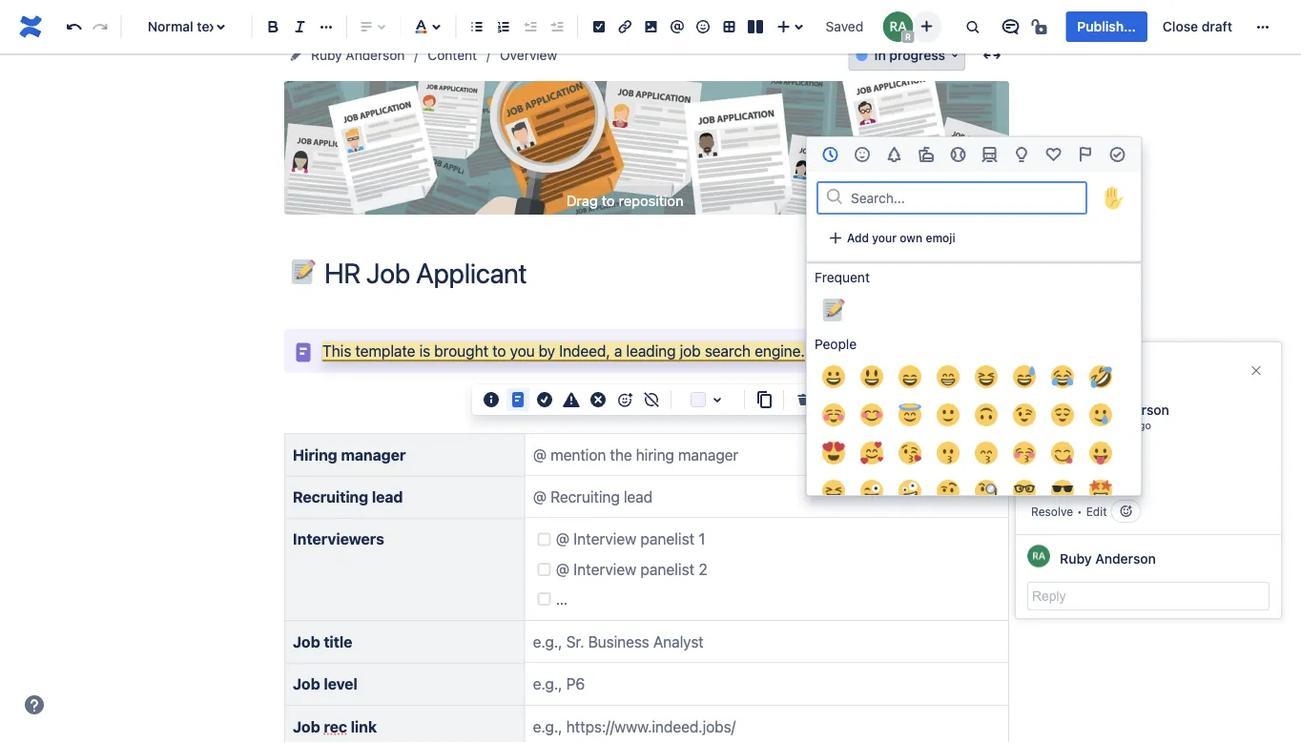 Task type: describe. For each thing, give the bounding box(es) containing it.
1 horizontal spatial ruby anderson
[[1060, 550, 1156, 566]]

link
[[351, 717, 377, 735]]

this
[[322, 342, 351, 360]]

:yum: image
[[1051, 390, 1074, 412]]

anderson inside the ruby anderson 10 seconds ago
[[1109, 402, 1169, 417]]

comment by ruby anderson comment
[[806, 81, 1281, 743]]

0 vertical spatial ruby anderson
[[311, 47, 405, 63]]

mention image
[[666, 15, 689, 38]]

:heart_eyes: image
[[822, 390, 845, 412]]

move this page image
[[288, 48, 303, 63]]

ruby anderson link inside comment
[[1073, 402, 1169, 417]]

job for job level
[[293, 675, 320, 693]]

publish... button
[[1066, 11, 1147, 42]]

table image
[[718, 15, 741, 38]]

emoji image
[[692, 15, 715, 38]]

seconds
[[1088, 419, 1130, 431]]

:nerd: image
[[1013, 428, 1036, 451]]

:slight_smile: image
[[937, 351, 960, 374]]

job level
[[293, 675, 357, 693]]

:sunglasses: image
[[1051, 428, 1074, 451]]

drag to reposition
[[566, 192, 684, 208]]

find and replace image
[[961, 15, 984, 38]]

10
[[1073, 419, 1085, 431]]

indeed,
[[559, 342, 610, 360]]

please
[[1078, 450, 1118, 466]]

leading
[[626, 342, 676, 360]]

title
[[324, 632, 352, 651]]

error image
[[587, 388, 610, 411]]

0 horizontal spatial ruby anderson image
[[883, 11, 913, 42]]

cancel
[[948, 193, 988, 207]]

people
[[815, 284, 857, 299]]

invite to edit image
[[915, 15, 938, 38]]

:star_struck:
[[857, 472, 924, 485]]

next comment image
[[1050, 359, 1073, 382]]

job for job title
[[293, 632, 320, 651]]

Emoji name field
[[845, 133, 1086, 159]]

:stuck_out_tongue_closed_eyes: image
[[822, 428, 845, 451]]

nature image
[[883, 92, 906, 114]]

italic ⌘i image
[[289, 15, 312, 38]]

lead
[[372, 488, 403, 506]]

food & drink image
[[915, 92, 938, 114]]

struck
[[884, 457, 917, 470]]

add
[[847, 180, 869, 193]]

2 1 from the left
[[1108, 361, 1114, 377]]

normal
[[148, 19, 193, 34]]

emojis actions and list panel tab panel
[[807, 120, 1141, 743]]

job
[[680, 342, 701, 360]]

is
[[419, 342, 430, 360]]

:blush: image
[[860, 351, 883, 374]]

bold ⌘b image
[[262, 15, 285, 38]]

emoji picker dialog
[[806, 85, 1142, 743]]

:kissing_closed_eyes: image
[[1013, 390, 1036, 412]]

people image
[[851, 92, 874, 114]]

overview link
[[500, 44, 557, 67]]

ruby anderson 10 seconds ago
[[1073, 402, 1169, 431]]

to inside text box
[[492, 342, 506, 360]]

drag
[[566, 192, 598, 208]]

edit
[[1086, 505, 1107, 518]]

previous comment image
[[1027, 359, 1050, 382]]

indent tab image
[[545, 15, 568, 38]]

close
[[1163, 19, 1198, 34]]

hiring manager
[[293, 445, 406, 463]]

remove image
[[792, 388, 815, 411]]

:relaxed: image
[[822, 351, 845, 374]]

job title
[[293, 632, 352, 651]]

rec
[[324, 717, 347, 735]]

0 vertical spatial ruby
[[311, 47, 342, 63]]

ago
[[1133, 419, 1151, 431]]

1 1 from the left
[[1083, 361, 1089, 377]]

draft
[[1202, 19, 1232, 34]]

:smiling_face_with_tear: image
[[1089, 351, 1112, 374]]

:innocent: image
[[899, 351, 921, 374]]

frequent
[[815, 217, 870, 233]]

this
[[1052, 450, 1074, 466]]



Task type: vqa. For each thing, say whether or not it's contained in the screenshot.
HR Job Applicant TEXT FIELD
yes



Task type: locate. For each thing, give the bounding box(es) containing it.
ruby anderson link up seconds
[[1073, 402, 1169, 417]]

saved
[[826, 19, 863, 34]]

no restrictions image
[[1030, 15, 1053, 38]]

2 vertical spatial anderson
[[1095, 550, 1156, 566]]

:smiling_face_with_3_hearts: image
[[860, 390, 883, 412]]

emoji
[[926, 180, 955, 193]]

fix this please
[[1031, 450, 1118, 466]]

job rec link
[[293, 717, 377, 735]]

engine.
[[755, 342, 805, 360]]

1 vertical spatial job
[[293, 675, 320, 693]]

manager
[[341, 445, 406, 463]]

:kissing_smiling_eyes: image
[[975, 390, 998, 412]]

job left level
[[293, 675, 320, 693]]

note image
[[507, 388, 529, 411]]

1 vertical spatial ruby anderson
[[1060, 550, 1156, 566]]

own
[[900, 180, 923, 193]]

ruby anderson link down more formatting icon
[[311, 44, 405, 67]]

numbered list ⌘⇧7 image
[[492, 15, 515, 38]]

0 horizontal spatial ruby anderson
[[311, 47, 405, 63]]

ruby up 10
[[1073, 402, 1105, 417]]

text
[[197, 19, 221, 34]]

to right drag
[[602, 192, 615, 208]]

close draft
[[1163, 19, 1232, 34]]

outdent ⇧tab image
[[519, 15, 541, 38]]

:relieved: image
[[1051, 351, 1074, 374]]

overview
[[500, 47, 557, 63]]

ruby anderson down more formatting icon
[[311, 47, 405, 63]]

normal text
[[148, 19, 221, 34]]

panel note image
[[292, 341, 315, 364]]

action item image
[[587, 15, 610, 38]]

make page full-width image
[[981, 44, 1004, 67]]

layouts image
[[744, 15, 767, 38]]

1 horizontal spatial to
[[602, 192, 615, 208]]

normal text button
[[129, 6, 244, 48]]

2 vertical spatial ruby
[[1060, 550, 1092, 566]]

to
[[602, 192, 615, 208], [492, 342, 506, 360]]

background color image
[[706, 388, 729, 411]]

add your own emoji button
[[817, 174, 967, 200]]

0 vertical spatial to
[[602, 192, 615, 208]]

comment icon image
[[999, 15, 1022, 38]]

:upside_down: image
[[975, 351, 998, 374]]

:stuck_out_tongue_winking_eye: image
[[860, 428, 883, 451]]

editor add emoji image
[[613, 388, 636, 411]]

choose an emoji category tab list
[[807, 86, 1141, 120]]

template
[[355, 342, 415, 360]]

:kissing_heart: image
[[899, 390, 921, 412]]

content link
[[428, 44, 477, 67]]

ruby anderson link
[[311, 44, 405, 67], [1073, 402, 1169, 417], [1060, 550, 1156, 566]]

this template is brought to you by indeed, a leading job search engine.
[[322, 342, 805, 360]]

cancel button
[[936, 188, 1000, 211]]

job left "title" at the bottom left of page
[[293, 632, 320, 651]]

0 vertical spatial job
[[293, 632, 320, 651]]

warning image
[[560, 388, 583, 411]]

info image
[[480, 388, 503, 411]]

star-struck :star_struck:
[[857, 457, 924, 485]]

ruby
[[311, 47, 342, 63], [1073, 402, 1105, 417], [1060, 550, 1092, 566]]

cell
[[1082, 420, 1120, 458]]

add image, video, or file image
[[640, 15, 662, 38]]

copy image
[[753, 388, 776, 411]]

:wink: image
[[1013, 351, 1036, 374]]

:raised_hand: image
[[1097, 129, 1131, 164], [1103, 135, 1126, 158]]

link image
[[613, 15, 636, 38]]

:star_struck: image
[[1089, 428, 1112, 451], [817, 455, 847, 486], [817, 455, 847, 486]]

more image
[[1252, 15, 1274, 38]]

reposition
[[619, 192, 684, 208]]

:face_with_raised_eyebrow: image
[[937, 428, 960, 451]]

more formatting image
[[315, 15, 338, 38]]

:zany_face: image
[[899, 428, 921, 451]]

anderson inside ruby anderson link
[[346, 47, 405, 63]]

add reaction image
[[1119, 504, 1134, 519]]

ruby inside the ruby anderson 10 seconds ago
[[1073, 402, 1105, 417]]

2 vertical spatial job
[[293, 717, 320, 735]]

anderson
[[346, 47, 405, 63], [1109, 402, 1169, 417], [1095, 550, 1156, 566]]

add your own emoji
[[847, 180, 955, 193]]

ruby down edit
[[1060, 550, 1092, 566]]

undo ⌘z image
[[63, 15, 85, 38]]

ruby anderson link down edit
[[1060, 550, 1156, 566]]

:stuck_out_tongue: image
[[1089, 390, 1112, 412]]

1 of 1
[[1083, 361, 1114, 377]]

edit button
[[1086, 505, 1107, 518]]

1 vertical spatial to
[[492, 342, 506, 360]]

:pencil: image
[[822, 247, 845, 269], [291, 259, 316, 284], [291, 259, 316, 284]]

of
[[1092, 361, 1105, 377]]

1 job from the top
[[293, 632, 320, 651]]

anderson up reply field
[[1095, 550, 1156, 566]]

fix
[[1031, 450, 1049, 466]]

apply button
[[870, 188, 927, 211]]

job for job rec link
[[293, 717, 320, 735]]

1 right of
[[1108, 361, 1114, 377]]

ruby down more formatting icon
[[311, 47, 342, 63]]

your
[[872, 180, 897, 193]]

:face_with_monocle: image
[[975, 428, 998, 451]]

ruby anderson image left invite to edit 'icon'
[[883, 11, 913, 42]]

you
[[510, 342, 535, 360]]

help image
[[23, 694, 46, 716]]

to left 'you'
[[492, 342, 506, 360]]

resolve button
[[1031, 502, 1073, 520]]

bullet list ⌘⇧8 image
[[466, 15, 489, 38]]

:kissing: image
[[937, 390, 960, 412]]

anderson left content
[[346, 47, 405, 63]]

remove emoji image
[[640, 388, 663, 411]]

1 vertical spatial ruby anderson link
[[1073, 402, 1169, 417]]

success image
[[533, 388, 556, 411]]

ruby anderson
[[311, 47, 405, 63], [1060, 550, 1156, 566]]

frequent image
[[819, 92, 842, 114]]

recruiting
[[293, 488, 368, 506]]

travel & places image
[[978, 92, 1001, 114]]

content
[[428, 47, 477, 63]]

1 left of
[[1083, 361, 1089, 377]]

interviewers
[[293, 530, 384, 548]]

1 horizontal spatial 1
[[1108, 361, 1114, 377]]

redo ⌘⇧z image
[[89, 15, 111, 38]]

Give this page a title text field
[[324, 258, 1009, 289]]

search
[[705, 342, 751, 360]]

0 vertical spatial anderson
[[346, 47, 405, 63]]

2 job from the top
[[293, 675, 320, 693]]

anderson up ago
[[1109, 402, 1169, 417]]

cell inside the emojis actions and list panel tab panel
[[1082, 420, 1120, 458]]

hiring
[[293, 445, 337, 463]]

apply
[[881, 193, 915, 207]]

publish...
[[1077, 19, 1136, 34]]

ruby anderson image down resolve button
[[1027, 545, 1050, 568]]

close icon image
[[1249, 363, 1264, 378]]

objects image
[[1010, 92, 1033, 114]]

ruby anderson down edit
[[1060, 550, 1156, 566]]

brought
[[434, 342, 488, 360]]

1 vertical spatial anderson
[[1109, 402, 1169, 417]]

job left the rec
[[293, 717, 320, 735]]

0 horizontal spatial 1
[[1083, 361, 1089, 377]]

level
[[324, 675, 357, 693]]

activity image
[[947, 92, 969, 114]]

1 vertical spatial ruby anderson image
[[1027, 545, 1050, 568]]

a
[[614, 342, 622, 360]]

confluence image
[[15, 11, 46, 42], [15, 11, 46, 42]]

:grinning: image
[[822, 313, 845, 336]]

0 horizontal spatial to
[[492, 342, 506, 360]]

close draft button
[[1151, 11, 1244, 42]]

0 vertical spatial ruby anderson image
[[883, 11, 913, 42]]

2 vertical spatial ruby anderson link
[[1060, 550, 1156, 566]]

3 job from the top
[[293, 717, 320, 735]]

Main content area, start typing to enter text. text field
[[273, 329, 1021, 743]]

Reply field
[[1027, 582, 1270, 611]]

job
[[293, 632, 320, 651], [293, 675, 320, 693], [293, 717, 320, 735]]

ruby anderson image
[[883, 11, 913, 42], [1027, 545, 1050, 568]]

by
[[539, 342, 555, 360]]

recruiting lead
[[293, 488, 403, 506]]

1
[[1083, 361, 1089, 377], [1108, 361, 1114, 377]]

1 vertical spatial ruby
[[1073, 402, 1105, 417]]

1 horizontal spatial ruby anderson image
[[1027, 545, 1050, 568]]

star-
[[857, 457, 884, 470]]

0 vertical spatial ruby anderson link
[[311, 44, 405, 67]]

resolve
[[1031, 505, 1073, 518]]



